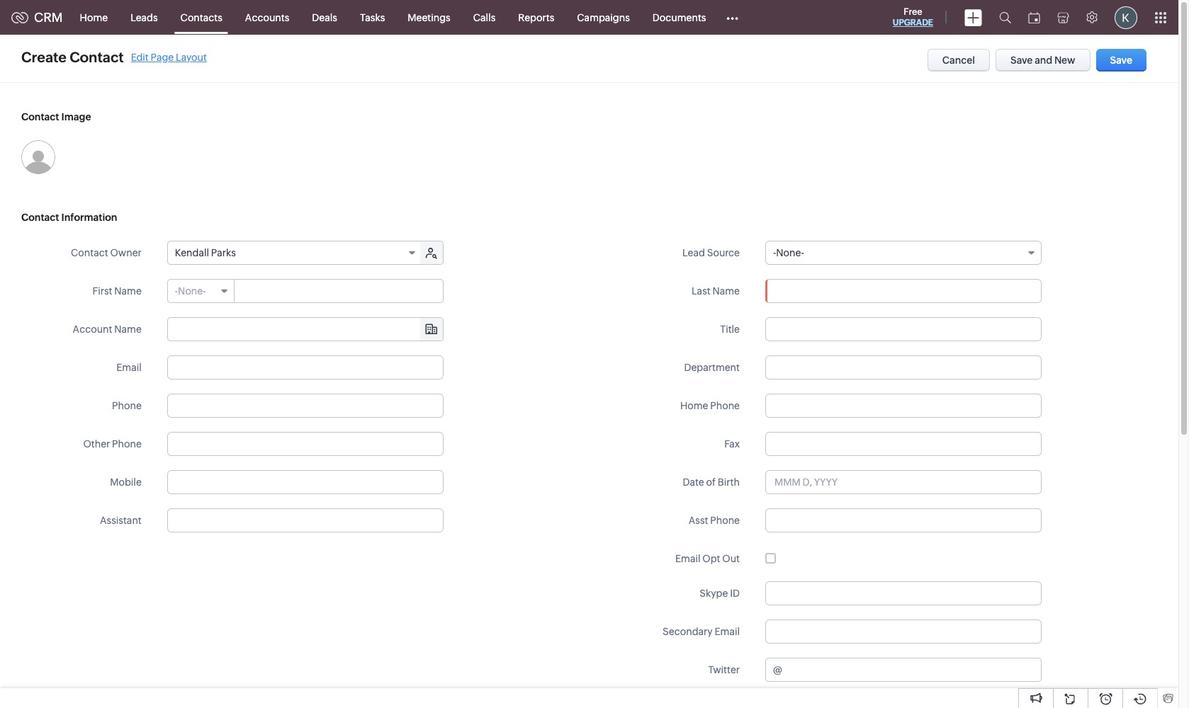 Task type: locate. For each thing, give the bounding box(es) containing it.
1 vertical spatial none-
[[178, 286, 206, 297]]

1 horizontal spatial -
[[773, 247, 776, 259]]

out
[[722, 553, 740, 565]]

1 horizontal spatial email
[[675, 553, 701, 565]]

free upgrade
[[893, 6, 933, 28]]

MMM D, YYYY text field
[[765, 471, 1042, 495]]

email up twitter
[[715, 626, 740, 638]]

1 vertical spatial -none-
[[175, 286, 206, 297]]

page
[[151, 51, 174, 63]]

- right the "source"
[[773, 247, 776, 259]]

home up create contact edit page layout
[[80, 12, 108, 23]]

0 horizontal spatial -none- field
[[168, 280, 234, 303]]

2 vertical spatial email
[[715, 626, 740, 638]]

None text field
[[235, 280, 443, 303], [765, 356, 1042, 380], [765, 432, 1042, 456], [167, 509, 443, 533], [784, 659, 1041, 682], [235, 280, 443, 303], [765, 356, 1042, 380], [765, 432, 1042, 456], [167, 509, 443, 533], [784, 659, 1041, 682]]

phone up fax
[[710, 400, 740, 412]]

accounts link
[[234, 0, 301, 34]]

phone right asst
[[710, 515, 740, 527]]

cancel button
[[927, 49, 990, 72]]

email down account name
[[116, 362, 142, 373]]

0 horizontal spatial -none-
[[175, 286, 206, 297]]

0 horizontal spatial home
[[80, 12, 108, 23]]

1 horizontal spatial none-
[[776, 247, 804, 259]]

1 vertical spatial email
[[675, 553, 701, 565]]

0 vertical spatial email
[[116, 362, 142, 373]]

first
[[92, 286, 112, 297]]

none-
[[776, 247, 804, 259], [178, 286, 206, 297]]

1 vertical spatial home
[[680, 400, 708, 412]]

campaigns link
[[566, 0, 641, 34]]

edit
[[131, 51, 149, 63]]

name right last at the right top of the page
[[713, 286, 740, 297]]

secondary email
[[663, 626, 740, 638]]

0 vertical spatial -none-
[[773, 247, 804, 259]]

-None- field
[[765, 241, 1042, 265], [168, 280, 234, 303]]

save for save
[[1110, 55, 1132, 66]]

save down "profile" element
[[1110, 55, 1132, 66]]

profile image
[[1115, 6, 1137, 29]]

-none- down kendall
[[175, 286, 206, 297]]

1 vertical spatial -
[[175, 286, 178, 297]]

source
[[707, 247, 740, 259]]

email
[[116, 362, 142, 373], [675, 553, 701, 565], [715, 626, 740, 638]]

contact down home link on the left of page
[[70, 49, 124, 65]]

1 horizontal spatial home
[[680, 400, 708, 412]]

search element
[[991, 0, 1020, 35]]

name
[[114, 286, 142, 297], [713, 286, 740, 297], [114, 324, 142, 335]]

meetings
[[408, 12, 451, 23]]

contact
[[70, 49, 124, 65], [21, 111, 59, 123], [21, 212, 59, 223], [71, 247, 108, 259]]

contact image
[[21, 111, 91, 123]]

-none- right the "source"
[[773, 247, 804, 259]]

tasks
[[360, 12, 385, 23]]

None text field
[[765, 279, 1042, 303], [765, 317, 1042, 342], [168, 318, 443, 341], [167, 356, 443, 380], [167, 394, 443, 418], [765, 394, 1042, 418], [167, 432, 443, 456], [167, 471, 443, 495], [765, 509, 1042, 533], [765, 582, 1042, 606], [765, 620, 1042, 644], [765, 279, 1042, 303], [765, 317, 1042, 342], [168, 318, 443, 341], [167, 356, 443, 380], [167, 394, 443, 418], [765, 394, 1042, 418], [167, 432, 443, 456], [167, 471, 443, 495], [765, 509, 1042, 533], [765, 582, 1042, 606], [765, 620, 1042, 644]]

owner
[[110, 247, 142, 259]]

home
[[80, 12, 108, 23], [680, 400, 708, 412]]

free
[[904, 6, 922, 17]]

0 horizontal spatial email
[[116, 362, 142, 373]]

leads link
[[119, 0, 169, 34]]

calendar image
[[1028, 12, 1040, 23]]

0 horizontal spatial none-
[[178, 286, 206, 297]]

image
[[61, 111, 91, 123]]

email left opt
[[675, 553, 701, 565]]

cancel
[[942, 55, 975, 66]]

edit page layout link
[[131, 51, 207, 63]]

save left and
[[1011, 55, 1033, 66]]

0 vertical spatial home
[[80, 12, 108, 23]]

reports
[[518, 12, 554, 23]]

tasks link
[[349, 0, 396, 34]]

other
[[83, 439, 110, 450]]

0 vertical spatial -none- field
[[765, 241, 1042, 265]]

1 horizontal spatial save
[[1110, 55, 1132, 66]]

contact left information
[[21, 212, 59, 223]]

kendall parks
[[175, 247, 236, 259]]

create
[[21, 49, 67, 65]]

None field
[[168, 318, 443, 341]]

first name
[[92, 286, 142, 297]]

date of birth
[[683, 477, 740, 488]]

save
[[1011, 55, 1033, 66], [1110, 55, 1132, 66]]

home down department
[[680, 400, 708, 412]]

last name
[[692, 286, 740, 297]]

0 vertical spatial none-
[[776, 247, 804, 259]]

save for save and new
[[1011, 55, 1033, 66]]

none- down kendall
[[178, 286, 206, 297]]

contact owner
[[71, 247, 142, 259]]

reports link
[[507, 0, 566, 34]]

0 horizontal spatial -
[[175, 286, 178, 297]]

search image
[[999, 11, 1011, 23]]

deals
[[312, 12, 337, 23]]

save inside button
[[1011, 55, 1033, 66]]

phone up other phone
[[112, 400, 142, 412]]

contact down information
[[71, 247, 108, 259]]

mobile
[[110, 477, 142, 488]]

home link
[[68, 0, 119, 34]]

1 save from the left
[[1011, 55, 1033, 66]]

-none-
[[773, 247, 804, 259], [175, 286, 206, 297]]

none- right the "source"
[[776, 247, 804, 259]]

contacts link
[[169, 0, 234, 34]]

phone right other
[[112, 439, 142, 450]]

- down kendall
[[175, 286, 178, 297]]

logo image
[[11, 12, 28, 23]]

0 horizontal spatial save
[[1011, 55, 1033, 66]]

name right first
[[114, 286, 142, 297]]

accounts
[[245, 12, 289, 23]]

image image
[[21, 140, 55, 174]]

contact left image
[[21, 111, 59, 123]]

none- for rightmost -none- field
[[776, 247, 804, 259]]

home inside home link
[[80, 12, 108, 23]]

contact for contact image
[[21, 111, 59, 123]]

0 vertical spatial -
[[773, 247, 776, 259]]

documents
[[653, 12, 706, 23]]

last
[[692, 286, 711, 297]]

lead source
[[682, 247, 740, 259]]

assistant
[[100, 515, 142, 527]]

-
[[773, 247, 776, 259], [175, 286, 178, 297]]

Other Modules field
[[717, 6, 748, 29]]

name right account
[[114, 324, 142, 335]]

1 vertical spatial -none- field
[[168, 280, 234, 303]]

- for rightmost -none- field
[[773, 247, 776, 259]]

upgrade
[[893, 18, 933, 28]]

documents link
[[641, 0, 717, 34]]

2 save from the left
[[1110, 55, 1132, 66]]

save button
[[1096, 49, 1147, 72]]

phone
[[112, 400, 142, 412], [710, 400, 740, 412], [112, 439, 142, 450], [710, 515, 740, 527]]

save inside button
[[1110, 55, 1132, 66]]



Task type: vqa. For each thing, say whether or not it's contained in the screenshot.
Save and New SAVE
yes



Task type: describe. For each thing, give the bounding box(es) containing it.
calls
[[473, 12, 496, 23]]

department
[[684, 362, 740, 373]]

Kendall Parks field
[[168, 242, 421, 264]]

title
[[720, 324, 740, 335]]

kendall
[[175, 247, 209, 259]]

calls link
[[462, 0, 507, 34]]

home for home phone
[[680, 400, 708, 412]]

1 horizontal spatial -none-
[[773, 247, 804, 259]]

campaigns
[[577, 12, 630, 23]]

1 horizontal spatial -none- field
[[765, 241, 1042, 265]]

name for first name
[[114, 286, 142, 297]]

home for home
[[80, 12, 108, 23]]

none- for the left -none- field
[[178, 286, 206, 297]]

deals link
[[301, 0, 349, 34]]

twitter
[[708, 665, 740, 676]]

contact for contact information
[[21, 212, 59, 223]]

phone for home phone
[[710, 400, 740, 412]]

lead
[[682, 247, 705, 259]]

crm link
[[11, 10, 63, 25]]

contacts
[[180, 12, 222, 23]]

of
[[706, 477, 716, 488]]

save and new button
[[996, 49, 1090, 72]]

phone for asst phone
[[710, 515, 740, 527]]

name for last name
[[713, 286, 740, 297]]

other phone
[[83, 439, 142, 450]]

create contact edit page layout
[[21, 49, 207, 65]]

new
[[1054, 55, 1075, 66]]

account
[[73, 324, 112, 335]]

skype
[[700, 588, 728, 600]]

birth
[[718, 477, 740, 488]]

layout
[[176, 51, 207, 63]]

profile element
[[1106, 0, 1146, 34]]

name for account name
[[114, 324, 142, 335]]

fax
[[724, 439, 740, 450]]

- for the left -none- field
[[175, 286, 178, 297]]

contact for contact owner
[[71, 247, 108, 259]]

secondary
[[663, 626, 713, 638]]

account name
[[73, 324, 142, 335]]

home phone
[[680, 400, 740, 412]]

asst
[[689, 515, 708, 527]]

email opt out
[[675, 553, 740, 565]]

skype id
[[700, 588, 740, 600]]

meetings link
[[396, 0, 462, 34]]

contact information
[[21, 212, 117, 223]]

@
[[773, 665, 782, 676]]

crm
[[34, 10, 63, 25]]

leads
[[130, 12, 158, 23]]

create menu image
[[964, 9, 982, 26]]

save and new
[[1011, 55, 1075, 66]]

asst phone
[[689, 515, 740, 527]]

id
[[730, 588, 740, 600]]

opt
[[703, 553, 720, 565]]

create menu element
[[956, 0, 991, 34]]

and
[[1035, 55, 1053, 66]]

parks
[[211, 247, 236, 259]]

email for email
[[116, 362, 142, 373]]

information
[[61, 212, 117, 223]]

date
[[683, 477, 704, 488]]

email for email opt out
[[675, 553, 701, 565]]

phone for other phone
[[112, 439, 142, 450]]

2 horizontal spatial email
[[715, 626, 740, 638]]



